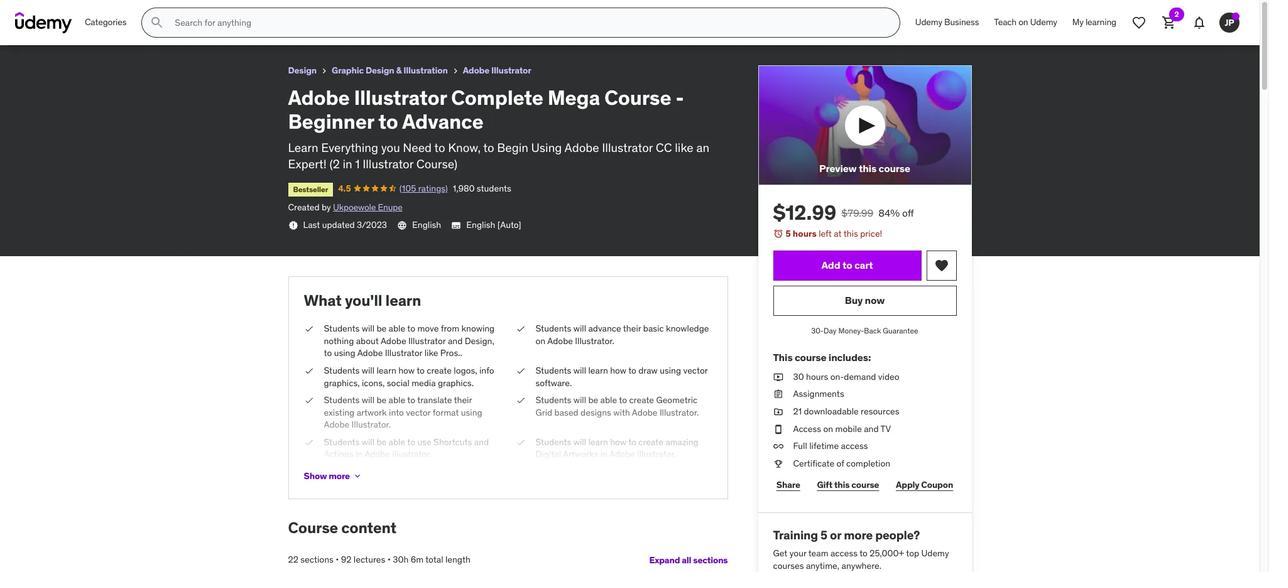 Task type: vqa. For each thing, say whether or not it's contained in the screenshot.
•
yes



Task type: locate. For each thing, give the bounding box(es) containing it.
bestseller
[[15, 23, 50, 33], [293, 185, 328, 194]]

this
[[859, 162, 877, 175], [844, 228, 858, 240], [834, 479, 850, 491]]

using
[[531, 140, 562, 155]]

0 horizontal spatial more
[[329, 471, 350, 482]]

4.5 left categories dropdown button
[[60, 22, 73, 33]]

like inside students will be able to move from knowing nothing about adobe illustrator and design, to using adobe illustrator like pros..
[[425, 348, 438, 359]]

to inside students will learn how to create logos, info graphics, icons, social media graphics.
[[417, 365, 425, 376]]

1 horizontal spatial their
[[623, 323, 641, 334]]

learn up students will be able to create geometric grid based designs with adobe illustrator.
[[589, 365, 608, 376]]

2 vertical spatial on
[[824, 423, 833, 435]]

this right preview
[[859, 162, 877, 175]]

1,980 down adobe illustrator complete mega course - beginner to advance
[[141, 22, 163, 33]]

create up the illustrator.
[[639, 437, 664, 448]]

how up social
[[399, 365, 415, 376]]

sections inside expand all sections dropdown button
[[693, 555, 728, 566]]

my
[[1073, 16, 1084, 28]]

icons,
[[362, 377, 385, 389]]

• left 92
[[336, 554, 339, 566]]

alarm image
[[773, 229, 783, 239]]

hours for 30
[[806, 371, 828, 383]]

1 vertical spatial 5
[[821, 528, 828, 543]]

xsmall image
[[319, 66, 329, 76], [516, 323, 526, 335], [773, 371, 783, 384], [516, 395, 526, 407], [773, 406, 783, 418], [516, 437, 526, 449], [773, 458, 783, 470]]

0 horizontal spatial on
[[536, 335, 546, 347]]

0 vertical spatial 4.5
[[60, 22, 73, 33]]

learn
[[386, 291, 421, 311], [377, 365, 396, 376], [589, 365, 608, 376], [589, 437, 608, 448]]

like left an
[[675, 140, 694, 155]]

students inside students will learn how to create logos, info graphics, icons, social media graphics.
[[324, 365, 360, 376]]

• left 30h 6m
[[388, 554, 391, 566]]

course for gift this course
[[852, 479, 879, 491]]

0 horizontal spatial advance
[[271, 6, 312, 18]]

0 horizontal spatial like
[[425, 348, 438, 359]]

1 horizontal spatial 1,980 students
[[453, 183, 511, 194]]

xsmall image left 21
[[773, 406, 783, 418]]

draw
[[639, 365, 658, 376]]

2 english from the left
[[466, 219, 496, 230]]

1 horizontal spatial 4.5
[[338, 183, 351, 194]]

graphic design & illustration link
[[332, 63, 448, 78]]

1 vertical spatial (105
[[400, 183, 416, 194]]

0 vertical spatial (105 ratings)
[[88, 22, 136, 33]]

in right actions
[[356, 449, 363, 460]]

wishlist image
[[1132, 15, 1147, 30], [934, 258, 949, 273]]

2 vertical spatial course
[[852, 479, 879, 491]]

1 vertical spatial bestseller
[[293, 185, 328, 194]]

my learning link
[[1065, 8, 1124, 38]]

hours up assignments at the right bottom of page
[[806, 371, 828, 383]]

course up 30
[[795, 351, 827, 364]]

learn inside students will learn how to draw using vector software.
[[589, 365, 608, 376]]

illustrator. inside students will be able to create geometric grid based designs with adobe illustrator.
[[660, 407, 699, 418]]

udemy left business
[[916, 16, 943, 28]]

preview
[[819, 162, 857, 175]]

0 vertical spatial course
[[170, 6, 204, 18]]

0 horizontal spatial students
[[165, 22, 199, 33]]

0 vertical spatial their
[[623, 323, 641, 334]]

share button
[[773, 473, 804, 498]]

1,980 students
[[141, 22, 199, 33], [453, 183, 511, 194]]

using inside students will be able to move from knowing nothing about adobe illustrator and design, to using adobe illustrator like pros..
[[334, 348, 355, 359]]

will inside students will learn how to create logos, info graphics, icons, social media graphics.
[[362, 365, 375, 376]]

access
[[841, 441, 868, 452], [831, 548, 858, 559]]

vector inside students will be able to translate their existing artwork into vector format using adobe illustrator.
[[406, 407, 431, 418]]

this for preview
[[859, 162, 877, 175]]

students inside the students will advance their basic knowledge on adobe illustrator.
[[536, 323, 571, 334]]

will for illustrator.
[[574, 323, 586, 334]]

tv
[[881, 423, 891, 435]]

this right gift
[[834, 479, 850, 491]]

on up full lifetime access
[[824, 423, 833, 435]]

advance
[[271, 6, 312, 18], [402, 109, 484, 135]]

graphics,
[[324, 377, 360, 389]]

knowledge
[[666, 323, 709, 334]]

show more button
[[304, 464, 363, 489]]

like inside 'adobe illustrator complete mega course - beginner to advance learn everything you need to know, to begin using adobe illustrator cc like an expert! (2 in 1 illustrator course)'
[[675, 140, 694, 155]]

udemy right top
[[922, 548, 949, 559]]

0 horizontal spatial beginner
[[213, 6, 256, 18]]

students up 'existing'
[[324, 395, 360, 406]]

0 horizontal spatial and
[[448, 335, 463, 347]]

ratings) left submit search image
[[106, 22, 136, 33]]

access down the or
[[831, 548, 858, 559]]

be inside students will be able to move from knowing nothing about adobe illustrator and design, to using adobe illustrator like pros..
[[377, 323, 387, 334]]

complete inside 'adobe illustrator complete mega course - beginner to advance learn everything you need to know, to begin using adobe illustrator cc like an expert! (2 in 1 illustrator course)'
[[451, 85, 544, 110]]

design left &
[[366, 65, 394, 76]]

1 vertical spatial 1,980
[[453, 183, 475, 194]]

0 vertical spatial vector
[[683, 365, 708, 376]]

format
[[433, 407, 459, 418]]

of
[[837, 458, 844, 469]]

illustration
[[404, 65, 448, 76]]

course inside 'adobe illustrator complete mega course - beginner to advance learn everything you need to know, to begin using adobe illustrator cc like an expert! (2 in 1 illustrator course)'
[[605, 85, 672, 110]]

xsmall image for students will advance their basic knowledge on adobe illustrator.
[[516, 323, 526, 335]]

be for designs
[[589, 395, 598, 406]]

1 horizontal spatial •
[[388, 554, 391, 566]]

xsmall image left last
[[288, 220, 298, 230]]

2 • from the left
[[388, 554, 391, 566]]

and left tv
[[864, 423, 879, 435]]

1 vertical spatial mega
[[548, 85, 600, 110]]

xsmall image for students will learn how to draw using vector software.
[[516, 365, 526, 377]]

to inside students will be able to create geometric grid based designs with adobe illustrator.
[[619, 395, 627, 406]]

1 vertical spatial beginner
[[288, 109, 374, 135]]

2 horizontal spatial using
[[660, 365, 681, 376]]

1 horizontal spatial beginner
[[288, 109, 374, 135]]

geometric
[[656, 395, 698, 406]]

xsmall image left access
[[773, 423, 783, 436]]

0 horizontal spatial using
[[334, 348, 355, 359]]

their left basic
[[623, 323, 641, 334]]

into
[[389, 407, 404, 418]]

xsmall image left full
[[773, 441, 783, 453]]

how inside students will learn how to create amazing digital artworks in adobe illustrator.
[[610, 437, 627, 448]]

how inside students will learn how to draw using vector software.
[[610, 365, 627, 376]]

social
[[387, 377, 410, 389]]

english right the course language icon
[[412, 219, 441, 230]]

expand all sections
[[650, 555, 728, 566]]

adobe inside students will learn how to create amazing digital artworks in adobe illustrator.
[[610, 449, 635, 460]]

0 horizontal spatial complete
[[93, 6, 139, 18]]

able up into
[[389, 395, 405, 406]]

students inside students will be able to use shortcuts and actions in adobe illustrator.
[[324, 437, 360, 448]]

xsmall image
[[450, 66, 460, 76], [288, 220, 298, 230], [304, 323, 314, 335], [304, 365, 314, 377], [516, 365, 526, 377], [773, 389, 783, 401], [304, 395, 314, 407], [773, 423, 783, 436], [304, 437, 314, 449], [773, 441, 783, 453], [352, 471, 363, 481]]

1 vertical spatial wishlist image
[[934, 258, 949, 273]]

graphic design & illustration
[[332, 65, 448, 76]]

how for graphics,
[[399, 365, 415, 376]]

able inside students will be able to create geometric grid based designs with adobe illustrator.
[[601, 395, 617, 406]]

1 horizontal spatial vector
[[683, 365, 708, 376]]

course up cc
[[605, 85, 672, 110]]

beginner inside 'adobe illustrator complete mega course - beginner to advance learn everything you need to know, to begin using adobe illustrator cc like an expert! (2 in 1 illustrator course)'
[[288, 109, 374, 135]]

info
[[479, 365, 494, 376]]

vector up geometric
[[683, 365, 708, 376]]

students up digital at bottom
[[536, 437, 571, 448]]

0 vertical spatial course
[[879, 162, 911, 175]]

day
[[824, 326, 837, 335]]

2 vertical spatial using
[[461, 407, 482, 418]]

1 horizontal spatial using
[[461, 407, 482, 418]]

pros..
[[440, 348, 463, 359]]

adobe inside students will be able to use shortcuts and actions in adobe illustrator.
[[365, 449, 390, 460]]

course for adobe illustrator complete mega course - beginner to advance
[[170, 6, 204, 18]]

able inside students will be able to translate their existing artwork into vector format using adobe illustrator.
[[389, 395, 405, 406]]

you'll
[[345, 291, 382, 311]]

xsmall image for students will be able to use shortcuts and actions in adobe illustrator.
[[304, 437, 314, 449]]

students inside students will be able to create geometric grid based designs with adobe illustrator.
[[536, 395, 571, 406]]

ratings)
[[106, 22, 136, 33], [418, 183, 448, 194]]

0 vertical spatial more
[[329, 471, 350, 482]]

students inside students will learn how to create amazing digital artworks in adobe illustrator.
[[536, 437, 571, 448]]

0 horizontal spatial design
[[288, 65, 317, 76]]

2
[[1175, 9, 1179, 19]]

students for graphics,
[[324, 365, 360, 376]]

completion
[[847, 458, 891, 469]]

learn inside students will learn how to create amazing digital artworks in adobe illustrator.
[[589, 437, 608, 448]]

sections
[[301, 554, 334, 566], [693, 555, 728, 566]]

at
[[834, 228, 842, 240]]

beginner for adobe illustrator complete mega course - beginner to advance learn everything you need to know, to begin using adobe illustrator cc like an expert! (2 in 1 illustrator course)
[[288, 109, 374, 135]]

using right the format
[[461, 407, 482, 418]]

and right shortcuts
[[474, 437, 489, 448]]

be for in
[[377, 437, 387, 448]]

hours for 5
[[793, 228, 817, 240]]

0 vertical spatial 1,980
[[141, 22, 163, 33]]

advance for adobe illustrator complete mega course - beginner to advance
[[271, 6, 312, 18]]

0 vertical spatial bestseller
[[15, 23, 50, 33]]

be up about
[[377, 323, 387, 334]]

learn for students will learn how to create amazing digital artworks in adobe illustrator.
[[589, 437, 608, 448]]

course language image
[[397, 220, 407, 230]]

adobe inside students will be able to translate their existing artwork into vector format using adobe illustrator.
[[324, 419, 350, 431]]

1 horizontal spatial advance
[[402, 109, 484, 135]]

mega up the using at the left of the page
[[548, 85, 600, 110]]

(105 up enupe on the left of page
[[400, 183, 416, 194]]

xsmall image for students will be able to move from knowing nothing about adobe illustrator and design, to using adobe illustrator like pros..
[[304, 323, 314, 335]]

1 horizontal spatial english
[[466, 219, 496, 230]]

able up designs
[[601, 395, 617, 406]]

xsmall image down what on the bottom left of the page
[[304, 323, 314, 335]]

illustrator. down use
[[392, 449, 432, 460]]

1 horizontal spatial sections
[[693, 555, 728, 566]]

advance up design link at the top left of the page
[[271, 6, 312, 18]]

1 horizontal spatial (105
[[400, 183, 416, 194]]

0 horizontal spatial (105
[[88, 22, 104, 33]]

students will learn how to create amazing digital artworks in adobe illustrator.
[[536, 437, 699, 460]]

21 downloadable resources
[[793, 406, 900, 417]]

add to cart
[[822, 259, 873, 272]]

be inside students will be able to create geometric grid based designs with adobe illustrator.
[[589, 395, 598, 406]]

2 horizontal spatial and
[[864, 423, 879, 435]]

1 horizontal spatial -
[[676, 85, 684, 110]]

udemy business link
[[908, 8, 987, 38]]

ratings) down "course)"
[[418, 183, 448, 194]]

how for artworks
[[610, 437, 627, 448]]

1 vertical spatial using
[[660, 365, 681, 376]]

illustrator. down geometric
[[660, 407, 699, 418]]

learn inside students will learn how to create logos, info graphics, icons, social media graphics.
[[377, 365, 396, 376]]

notifications image
[[1192, 15, 1207, 30]]

and inside students will be able to use shortcuts and actions in adobe illustrator.
[[474, 437, 489, 448]]

teach on udemy link
[[987, 8, 1065, 38]]

0 vertical spatial -
[[206, 6, 211, 18]]

complete left submit search image
[[93, 6, 139, 18]]

2 horizontal spatial in
[[601, 449, 608, 460]]

will for software.
[[574, 365, 586, 376]]

move
[[418, 323, 439, 334]]

learn
[[288, 140, 318, 155]]

xsmall image for 30 hours on-demand video
[[773, 371, 783, 384]]

1 horizontal spatial and
[[474, 437, 489, 448]]

1 sections from the left
[[301, 554, 334, 566]]

be up designs
[[589, 395, 598, 406]]

about
[[356, 335, 379, 347]]

1 vertical spatial create
[[629, 395, 654, 406]]

able inside students will be able to move from knowing nothing about adobe illustrator and design, to using adobe illustrator like pros..
[[389, 323, 405, 334]]

in
[[343, 157, 352, 172], [356, 449, 363, 460], [601, 449, 608, 460]]

create for illustrator.
[[629, 395, 654, 406]]

1 horizontal spatial students
[[477, 183, 511, 194]]

in left 1
[[343, 157, 352, 172]]

team
[[809, 548, 829, 559]]

on for teach
[[1019, 16, 1028, 28]]

be for about
[[377, 323, 387, 334]]

xsmall image for students will learn how to create logos, info graphics, icons, social media graphics.
[[304, 365, 314, 377]]

will inside students will be able to move from knowing nothing about adobe illustrator and design, to using adobe illustrator like pros..
[[362, 323, 375, 334]]

0 horizontal spatial english
[[412, 219, 441, 230]]

1 vertical spatial -
[[676, 85, 684, 110]]

xsmall image up share
[[773, 458, 783, 470]]

price!
[[860, 228, 883, 240]]

this inside button
[[859, 162, 877, 175]]

students up software.
[[536, 365, 571, 376]]

1 horizontal spatial more
[[844, 528, 873, 543]]

students will be able to translate their existing artwork into vector format using adobe illustrator.
[[324, 395, 482, 431]]

2 horizontal spatial course
[[605, 85, 672, 110]]

&
[[396, 65, 402, 76]]

their down graphics.
[[454, 395, 472, 406]]

0 vertical spatial using
[[334, 348, 355, 359]]

vector down translate
[[406, 407, 431, 418]]

teach on udemy
[[994, 16, 1058, 28]]

in inside students will learn how to create amazing digital artworks in adobe illustrator.
[[601, 449, 608, 460]]

this for gift
[[834, 479, 850, 491]]

1,980
[[141, 22, 163, 33], [453, 183, 475, 194]]

like left pros..
[[425, 348, 438, 359]]

on right teach
[[1019, 16, 1028, 28]]

learn up move on the bottom
[[386, 291, 421, 311]]

using down nothing
[[334, 348, 355, 359]]

0 horizontal spatial their
[[454, 395, 472, 406]]

to inside students will learn how to draw using vector software.
[[629, 365, 637, 376]]

students inside students will be able to move from knowing nothing about adobe illustrator and design, to using adobe illustrator like pros..
[[324, 323, 360, 334]]

able inside students will be able to use shortcuts and actions in adobe illustrator.
[[389, 437, 405, 448]]

how left the draw
[[610, 365, 627, 376]]

in for students will learn how to create amazing digital artworks in adobe illustrator.
[[601, 449, 608, 460]]

xsmall image left 'existing'
[[304, 395, 314, 407]]

learn up artworks
[[589, 437, 608, 448]]

students for artworks
[[536, 437, 571, 448]]

assignments
[[793, 389, 844, 400]]

0 horizontal spatial mega
[[142, 6, 168, 18]]

using inside students will learn how to draw using vector software.
[[660, 365, 681, 376]]

coupon
[[922, 479, 953, 491]]

1 vertical spatial on
[[536, 335, 546, 347]]

2 vertical spatial create
[[639, 437, 664, 448]]

students down adobe illustrator complete mega course - beginner to advance
[[165, 22, 199, 33]]

adobe inside the students will advance their basic knowledge on adobe illustrator.
[[548, 335, 573, 347]]

30
[[793, 371, 804, 383]]

1 horizontal spatial like
[[675, 140, 694, 155]]

students up graphics,
[[324, 365, 360, 376]]

0 vertical spatial like
[[675, 140, 694, 155]]

1 horizontal spatial 5
[[821, 528, 828, 543]]

translate
[[417, 395, 452, 406]]

xsmall image right the knowing on the bottom left of the page
[[516, 323, 526, 335]]

mega inside 'adobe illustrator complete mega course - beginner to advance learn everything you need to know, to begin using adobe illustrator cc like an expert! (2 in 1 illustrator course)'
[[548, 85, 600, 110]]

students
[[324, 323, 360, 334], [536, 323, 571, 334], [324, 365, 360, 376], [536, 365, 571, 376], [324, 395, 360, 406], [536, 395, 571, 406], [324, 437, 360, 448], [536, 437, 571, 448]]

course for adobe illustrator complete mega course - beginner to advance learn everything you need to know, to begin using adobe illustrator cc like an expert! (2 in 1 illustrator course)
[[605, 85, 672, 110]]

students inside students will learn how to draw using vector software.
[[536, 365, 571, 376]]

learn up social
[[377, 365, 396, 376]]

video
[[878, 371, 900, 383]]

learn for students will learn how to draw using vector software.
[[589, 365, 608, 376]]

xsmall image left 30
[[773, 371, 783, 384]]

will inside students will be able to create geometric grid based designs with adobe illustrator.
[[574, 395, 586, 406]]

1 horizontal spatial complete
[[451, 85, 544, 110]]

- inside 'adobe illustrator complete mega course - beginner to advance learn everything you need to know, to begin using adobe illustrator cc like an expert! (2 in 1 illustrator course)'
[[676, 85, 684, 110]]

xsmall image down this
[[773, 389, 783, 401]]

digital
[[536, 449, 561, 460]]

5 left the or
[[821, 528, 828, 543]]

2 horizontal spatial on
[[1019, 16, 1028, 28]]

1 vertical spatial course
[[605, 85, 672, 110]]

will inside students will learn how to create amazing digital artworks in adobe illustrator.
[[574, 437, 586, 448]]

create up with
[[629, 395, 654, 406]]

illustrator. down artwork
[[352, 419, 391, 431]]

0 horizontal spatial in
[[343, 157, 352, 172]]

0 horizontal spatial sections
[[301, 554, 334, 566]]

1 horizontal spatial mega
[[548, 85, 600, 110]]

will inside students will be able to translate their existing artwork into vector format using adobe illustrator.
[[362, 395, 375, 406]]

course right submit search image
[[170, 6, 204, 18]]

will inside the students will advance their basic knowledge on adobe illustrator.
[[574, 323, 586, 334]]

0 vertical spatial 1,980 students
[[141, 22, 199, 33]]

2 vertical spatial course
[[288, 519, 338, 538]]

on up software.
[[536, 335, 546, 347]]

to inside students will learn how to create amazing digital artworks in adobe illustrator.
[[629, 437, 637, 448]]

in inside 'adobe illustrator complete mega course - beginner to advance learn everything you need to know, to begin using adobe illustrator cc like an expert! (2 in 1 illustrator course)'
[[343, 157, 352, 172]]

1 vertical spatial access
[[831, 548, 858, 559]]

more right the or
[[844, 528, 873, 543]]

2 vertical spatial and
[[474, 437, 489, 448]]

0 vertical spatial access
[[841, 441, 868, 452]]

xsmall image left graphics,
[[304, 365, 314, 377]]

course inside the gift this course link
[[852, 479, 879, 491]]

will for nothing
[[362, 323, 375, 334]]

(105 right udemy image
[[88, 22, 104, 33]]

mega right categories
[[142, 6, 168, 18]]

4.5 up created by ukpoewole enupe
[[338, 183, 351, 194]]

0 horizontal spatial -
[[206, 6, 211, 18]]

1 vertical spatial advance
[[402, 109, 484, 135]]

advance for adobe illustrator complete mega course - beginner to advance learn everything you need to know, to begin using adobe illustrator cc like an expert! (2 in 1 illustrator course)
[[402, 109, 484, 135]]

this right at
[[844, 228, 858, 240]]

1,980 students up the english [auto] at the left
[[453, 183, 511, 194]]

30h 6m
[[393, 554, 424, 566]]

will inside students will be able to use shortcuts and actions in adobe illustrator.
[[362, 437, 375, 448]]

course up 84%
[[879, 162, 911, 175]]

in inside students will be able to use shortcuts and actions in adobe illustrator.
[[356, 449, 363, 460]]

sections right 22
[[301, 554, 334, 566]]

udemy business
[[916, 16, 979, 28]]

0 vertical spatial advance
[[271, 6, 312, 18]]

access down mobile
[[841, 441, 868, 452]]

now
[[865, 294, 885, 307]]

how down with
[[610, 437, 627, 448]]

1 vertical spatial ratings)
[[418, 183, 448, 194]]

my learning
[[1073, 16, 1117, 28]]

udemy left my
[[1030, 16, 1058, 28]]

access inside "training 5 or more people? get your team access to 25,000+ top udemy courses anytime, anywhere."
[[831, 548, 858, 559]]

0 vertical spatial this
[[859, 162, 877, 175]]

2 link
[[1154, 8, 1185, 38]]

xsmall image right illustration
[[450, 66, 460, 76]]

create inside students will be able to create geometric grid based designs with adobe illustrator.
[[629, 395, 654, 406]]

0 vertical spatial beginner
[[213, 6, 256, 18]]

your
[[790, 548, 807, 559]]

to inside students will be able to use shortcuts and actions in adobe illustrator.
[[407, 437, 415, 448]]

create inside students will learn how to create logos, info graphics, icons, social media graphics.
[[427, 365, 452, 376]]

more down actions
[[329, 471, 350, 482]]

1,980 down "course)"
[[453, 183, 475, 194]]

able left use
[[389, 437, 405, 448]]

0 vertical spatial on
[[1019, 16, 1028, 28]]

using
[[334, 348, 355, 359], [660, 365, 681, 376], [461, 407, 482, 418]]

0 horizontal spatial •
[[336, 554, 339, 566]]

english right closed captions image
[[466, 219, 496, 230]]

1 vertical spatial complete
[[451, 85, 544, 110]]

(105 ratings) down "course)"
[[400, 183, 448, 194]]

how for software.
[[610, 365, 627, 376]]

course up 22
[[288, 519, 338, 538]]

basic
[[643, 323, 664, 334]]

1 vertical spatial their
[[454, 395, 472, 406]]

apply coupon button
[[893, 473, 957, 498]]

will for based
[[574, 395, 586, 406]]

preview this course
[[819, 162, 911, 175]]

length
[[446, 554, 471, 566]]

students for artwork
[[324, 395, 360, 406]]

money-
[[839, 326, 864, 335]]

1 vertical spatial more
[[844, 528, 873, 543]]

create up media
[[427, 365, 452, 376]]

access
[[793, 423, 821, 435]]

xsmall image right the info
[[516, 365, 526, 377]]

0 vertical spatial create
[[427, 365, 452, 376]]

advance inside 'adobe illustrator complete mega course - beginner to advance learn everything you need to know, to begin using adobe illustrator cc like an expert! (2 in 1 illustrator course)'
[[402, 109, 484, 135]]

how inside students will learn how to create logos, info graphics, icons, social media graphics.
[[399, 365, 415, 376]]

existing
[[324, 407, 355, 418]]

0 horizontal spatial 1,980
[[141, 22, 163, 33]]

be inside students will be able to use shortcuts and actions in adobe illustrator.
[[377, 437, 387, 448]]

course inside preview this course button
[[879, 162, 911, 175]]

5 right alarm icon
[[786, 228, 791, 240]]

will for actions
[[362, 437, 375, 448]]

2 sections from the left
[[693, 555, 728, 566]]

with
[[614, 407, 630, 418]]

students inside students will be able to translate their existing artwork into vector format using adobe illustrator.
[[324, 395, 360, 406]]

22 sections • 92 lectures • 30h 6m total length
[[288, 554, 471, 566]]

in right artworks
[[601, 449, 608, 460]]

be up artwork
[[377, 395, 387, 406]]

be down artwork
[[377, 437, 387, 448]]

0 vertical spatial complete
[[93, 6, 139, 18]]

to inside button
[[843, 259, 853, 272]]

adobe inside students will be able to create geometric grid based designs with adobe illustrator.
[[632, 407, 658, 418]]

design left "graphic"
[[288, 65, 317, 76]]

on-
[[831, 371, 844, 383]]

beginner for adobe illustrator complete mega course - beginner to advance
[[213, 6, 256, 18]]

english [auto]
[[466, 219, 521, 230]]

be inside students will be able to translate their existing artwork into vector format using adobe illustrator.
[[377, 395, 387, 406]]

1 horizontal spatial on
[[824, 423, 833, 435]]

0 horizontal spatial course
[[170, 6, 204, 18]]

students up grid
[[536, 395, 571, 406]]

their inside the students will advance their basic knowledge on adobe illustrator.
[[623, 323, 641, 334]]

1 english from the left
[[412, 219, 441, 230]]

xsmall image left actions
[[304, 437, 314, 449]]

will for artworks
[[574, 437, 586, 448]]

and up pros..
[[448, 335, 463, 347]]

able for designs
[[601, 395, 617, 406]]

hours left left
[[793, 228, 817, 240]]

complete down adobe illustrator link
[[451, 85, 544, 110]]

1 vertical spatial hours
[[806, 371, 828, 383]]

1,980 students down adobe illustrator complete mega course - beginner to advance
[[141, 22, 199, 33]]

english
[[412, 219, 441, 230], [466, 219, 496, 230]]

0 horizontal spatial ratings)
[[106, 22, 136, 33]]

will inside students will learn how to draw using vector software.
[[574, 365, 586, 376]]

get
[[773, 548, 788, 559]]



Task type: describe. For each thing, give the bounding box(es) containing it.
apply
[[896, 479, 920, 491]]

amazing
[[666, 437, 699, 448]]

logos,
[[454, 365, 477, 376]]

submit search image
[[150, 15, 165, 30]]

xsmall image for students will be able to create geometric grid based designs with adobe illustrator.
[[516, 395, 526, 407]]

mega for adobe illustrator complete mega course - beginner to advance
[[142, 6, 168, 18]]

ukpoewole enupe link
[[333, 202, 403, 213]]

on inside the students will advance their basic knowledge on adobe illustrator.
[[536, 335, 546, 347]]

demand
[[844, 371, 876, 383]]

complete for adobe illustrator complete mega course - beginner to advance
[[93, 6, 139, 18]]

on for access
[[824, 423, 833, 435]]

xsmall image right design link at the top left of the page
[[319, 66, 329, 76]]

illustrator. inside students will be able to use shortcuts and actions in adobe illustrator.
[[392, 449, 432, 460]]

left
[[819, 228, 832, 240]]

[auto]
[[498, 219, 521, 230]]

vector inside students will learn how to draw using vector software.
[[683, 365, 708, 376]]

will for graphics,
[[362, 365, 375, 376]]

xsmall image for full lifetime access
[[773, 441, 783, 453]]

xsmall image inside "show more" button
[[352, 471, 363, 481]]

gift
[[817, 479, 833, 491]]

able for in
[[389, 437, 405, 448]]

to inside "training 5 or more people? get your team access to 25,000+ top udemy courses anytime, anywhere."
[[860, 548, 868, 559]]

22
[[288, 554, 298, 566]]

Search for anything text field
[[172, 12, 885, 33]]

expand
[[650, 555, 680, 566]]

1
[[355, 157, 360, 172]]

xsmall image for access on mobile and tv
[[773, 423, 783, 436]]

resources
[[861, 406, 900, 417]]

course for preview this course
[[879, 162, 911, 175]]

udemy image
[[15, 12, 72, 33]]

lectures
[[354, 554, 385, 566]]

5 inside "training 5 or more people? get your team access to 25,000+ top udemy courses anytime, anywhere."
[[821, 528, 828, 543]]

this
[[773, 351, 793, 364]]

1 vertical spatial students
[[477, 183, 511, 194]]

show more
[[304, 471, 350, 482]]

training 5 or more people? get your team access to 25,000+ top udemy courses anytime, anywhere.
[[773, 528, 949, 572]]

1 horizontal spatial (105 ratings)
[[400, 183, 448, 194]]

1 horizontal spatial course
[[288, 519, 338, 538]]

30-
[[812, 326, 824, 335]]

expert!
[[288, 157, 327, 172]]

udemy inside "training 5 or more people? get your team access to 25,000+ top udemy courses anytime, anywhere."
[[922, 548, 949, 559]]

1 design from the left
[[288, 65, 317, 76]]

to inside students will be able to translate their existing artwork into vector format using adobe illustrator.
[[407, 395, 415, 406]]

need
[[403, 140, 432, 155]]

course)
[[416, 157, 458, 172]]

1 vertical spatial 4.5
[[338, 183, 351, 194]]

0 horizontal spatial 4.5
[[60, 22, 73, 33]]

all
[[682, 555, 692, 566]]

0 vertical spatial 5
[[786, 228, 791, 240]]

in for students will be able to use shortcuts and actions in adobe illustrator.
[[356, 449, 363, 460]]

knowing
[[462, 323, 495, 334]]

you
[[381, 140, 400, 155]]

0 horizontal spatial bestseller
[[15, 23, 50, 33]]

students will learn how to draw using vector software.
[[536, 365, 708, 389]]

add to cart button
[[773, 251, 922, 281]]

able for into
[[389, 395, 405, 406]]

course content
[[288, 519, 397, 538]]

$79.99
[[842, 207, 874, 219]]

students for illustrator.
[[536, 323, 571, 334]]

more inside button
[[329, 471, 350, 482]]

1 vertical spatial 1,980 students
[[453, 183, 511, 194]]

adobe illustrator complete mega course - beginner to advance
[[10, 6, 312, 18]]

jp link
[[1215, 8, 1245, 38]]

full lifetime access
[[793, 441, 868, 452]]

0 vertical spatial students
[[165, 22, 199, 33]]

cart
[[855, 259, 873, 272]]

xsmall image for students will be able to translate their existing artwork into vector format using adobe illustrator.
[[304, 395, 314, 407]]

2 design from the left
[[366, 65, 394, 76]]

english for english
[[412, 219, 441, 230]]

5 hours left at this price!
[[786, 228, 883, 240]]

25,000+
[[870, 548, 904, 559]]

xsmall image for certificate of completion
[[773, 458, 783, 470]]

english for english [auto]
[[466, 219, 496, 230]]

show
[[304, 471, 327, 482]]

shortcuts
[[434, 437, 472, 448]]

0 vertical spatial (105
[[88, 22, 104, 33]]

top
[[906, 548, 920, 559]]

3/2023
[[357, 219, 387, 230]]

gift this course
[[817, 479, 879, 491]]

- for adobe illustrator complete mega course - beginner to advance
[[206, 6, 211, 18]]

design link
[[288, 63, 317, 78]]

total
[[426, 554, 443, 566]]

by
[[322, 202, 331, 213]]

create inside students will learn how to create amazing digital artworks in adobe illustrator.
[[639, 437, 664, 448]]

xsmall image for assignments
[[773, 389, 783, 401]]

students will learn how to create logos, info graphics, icons, social media graphics.
[[324, 365, 494, 389]]

lifetime
[[810, 441, 839, 452]]

illustrator. inside students will be able to translate their existing artwork into vector format using adobe illustrator.
[[352, 419, 391, 431]]

shopping cart with 2 items image
[[1162, 15, 1177, 30]]

cc
[[656, 140, 672, 155]]

1 vertical spatial course
[[795, 351, 827, 364]]

students for software.
[[536, 365, 571, 376]]

buy now
[[845, 294, 885, 307]]

mega for adobe illustrator complete mega course - beginner to advance learn everything you need to know, to begin using adobe illustrator cc like an expert! (2 in 1 illustrator course)
[[548, 85, 600, 110]]

1 horizontal spatial 1,980
[[453, 183, 475, 194]]

more inside "training 5 or more people? get your team access to 25,000+ top udemy courses anytime, anywhere."
[[844, 528, 873, 543]]

mobile
[[836, 423, 862, 435]]

artworks
[[563, 449, 599, 460]]

last
[[303, 219, 320, 230]]

you have alerts image
[[1232, 13, 1240, 20]]

guarantee
[[883, 326, 919, 335]]

1 • from the left
[[336, 554, 339, 566]]

learn for students will learn how to create logos, info graphics, icons, social media graphics.
[[377, 365, 396, 376]]

back
[[864, 326, 881, 335]]

0 horizontal spatial (105 ratings)
[[88, 22, 136, 33]]

closed captions image
[[451, 220, 461, 230]]

1 vertical spatial this
[[844, 228, 858, 240]]

learn for what you'll learn
[[386, 291, 421, 311]]

and inside students will be able to move from knowing nothing about adobe illustrator and design, to using adobe illustrator like pros..
[[448, 335, 463, 347]]

students for nothing
[[324, 323, 360, 334]]

students will advance their basic knowledge on adobe illustrator.
[[536, 323, 709, 347]]

preview this course button
[[758, 65, 972, 186]]

their inside students will be able to translate their existing artwork into vector format using adobe illustrator.
[[454, 395, 472, 406]]

expand all sections button
[[650, 548, 728, 573]]

able for about
[[389, 323, 405, 334]]

everything
[[321, 140, 378, 155]]

1 horizontal spatial wishlist image
[[1132, 15, 1147, 30]]

categories button
[[77, 8, 134, 38]]

be for into
[[377, 395, 387, 406]]

1 horizontal spatial bestseller
[[293, 185, 328, 194]]

apply coupon
[[896, 479, 953, 491]]

last updated 3/2023
[[303, 219, 387, 230]]

gift this course link
[[814, 473, 883, 498]]

adobe illustrator complete mega course - beginner to advance learn everything you need to know, to begin using adobe illustrator cc like an expert! (2 in 1 illustrator course)
[[288, 85, 710, 172]]

includes:
[[829, 351, 871, 364]]

people?
[[876, 528, 920, 543]]

created by ukpoewole enupe
[[288, 202, 403, 213]]

content
[[341, 519, 397, 538]]

jp
[[1225, 17, 1235, 28]]

xsmall image for last updated 3/2023
[[288, 220, 298, 230]]

xsmall image for students will learn how to create amazing digital artworks in adobe illustrator.
[[516, 437, 526, 449]]

using inside students will be able to translate their existing artwork into vector format using adobe illustrator.
[[461, 407, 482, 418]]

buy
[[845, 294, 863, 307]]

- for adobe illustrator complete mega course - beginner to advance learn everything you need to know, to begin using adobe illustrator cc like an expert! (2 in 1 illustrator course)
[[676, 85, 684, 110]]

$12.99
[[773, 200, 837, 226]]

graphic
[[332, 65, 364, 76]]

students for actions
[[324, 437, 360, 448]]

use
[[418, 437, 432, 448]]

complete for adobe illustrator complete mega course - beginner to advance learn everything you need to know, to begin using adobe illustrator cc like an expert! (2 in 1 illustrator course)
[[451, 85, 544, 110]]

create for graphics.
[[427, 365, 452, 376]]

students for based
[[536, 395, 571, 406]]

updated
[[322, 219, 355, 230]]

based
[[555, 407, 579, 418]]

1 horizontal spatial ratings)
[[418, 183, 448, 194]]

xsmall image for 21 downloadable resources
[[773, 406, 783, 418]]

illustrator. inside the students will advance their basic knowledge on adobe illustrator.
[[575, 335, 614, 347]]

an
[[697, 140, 710, 155]]

84%
[[879, 207, 900, 219]]

access on mobile and tv
[[793, 423, 891, 435]]

1 vertical spatial and
[[864, 423, 879, 435]]

0 horizontal spatial 1,980 students
[[141, 22, 199, 33]]

software.
[[536, 377, 572, 389]]

advance
[[589, 323, 621, 334]]

$12.99 $79.99 84% off
[[773, 200, 914, 226]]

this course includes:
[[773, 351, 871, 364]]

will for artwork
[[362, 395, 375, 406]]

illustrator.
[[637, 449, 676, 460]]

categories
[[85, 16, 127, 28]]

from
[[441, 323, 459, 334]]



